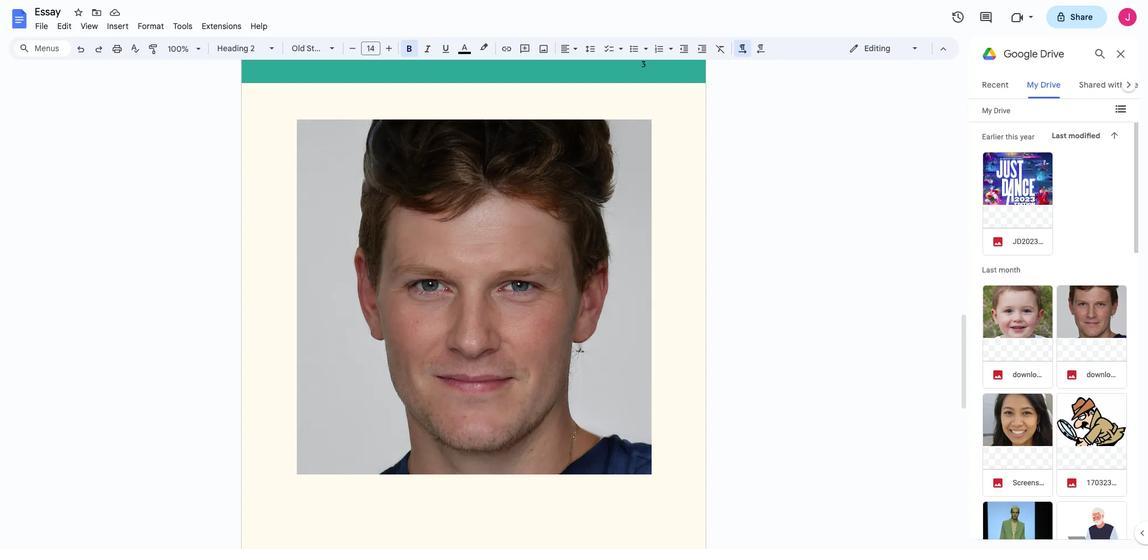 Task type: locate. For each thing, give the bounding box(es) containing it.
editing
[[865, 43, 891, 53]]

view menu item
[[76, 19, 103, 33]]

menu bar inside menu bar banner
[[31, 15, 272, 34]]

menu bar
[[31, 15, 272, 34]]

edit
[[57, 21, 72, 31]]

tt
[[343, 43, 352, 53]]

application containing share
[[0, 0, 1149, 549]]

2
[[251, 43, 255, 53]]

Star checkbox
[[71, 5, 86, 20]]

share button
[[1047, 6, 1108, 28]]

help
[[251, 21, 268, 31]]

text color image
[[459, 40, 471, 54]]

old standard tt
[[292, 43, 352, 53]]

Font size text field
[[362, 42, 380, 55]]

tools
[[173, 21, 193, 31]]

old
[[292, 43, 305, 53]]

insert
[[107, 21, 129, 31]]

mode and view toolbar
[[841, 37, 953, 60]]

edit menu item
[[53, 19, 76, 33]]

Zoom field
[[163, 40, 206, 57]]

highlight color image
[[478, 40, 490, 54]]

Font size field
[[361, 42, 385, 56]]

line & paragraph spacing image
[[584, 40, 597, 56]]

styles list. heading 2 selected. option
[[217, 40, 263, 56]]

menu bar containing file
[[31, 15, 272, 34]]

file menu item
[[31, 19, 53, 33]]

application
[[0, 0, 1149, 549]]



Task type: describe. For each thing, give the bounding box(es) containing it.
heading
[[217, 43, 249, 53]]

view
[[81, 21, 98, 31]]

file
[[35, 21, 48, 31]]

heading 2
[[217, 43, 255, 53]]

extensions menu item
[[197, 19, 246, 33]]

format menu item
[[133, 19, 169, 33]]

font list. old standard tt selected. option
[[292, 40, 352, 56]]

share
[[1071, 12, 1094, 22]]

insert menu item
[[103, 19, 133, 33]]

insert image image
[[537, 40, 550, 56]]

standard
[[307, 43, 341, 53]]

tools menu item
[[169, 19, 197, 33]]

help menu item
[[246, 19, 272, 33]]

format
[[138, 21, 164, 31]]

Rename text field
[[31, 5, 67, 18]]

Zoom text field
[[165, 41, 192, 57]]

extensions
[[202, 21, 242, 31]]

Menus field
[[14, 40, 71, 56]]

menu bar banner
[[0, 0, 1149, 549]]

main toolbar
[[71, 0, 770, 323]]

editing button
[[841, 40, 927, 57]]



Task type: vqa. For each thing, say whether or not it's contained in the screenshot.
Zoom text field
yes



